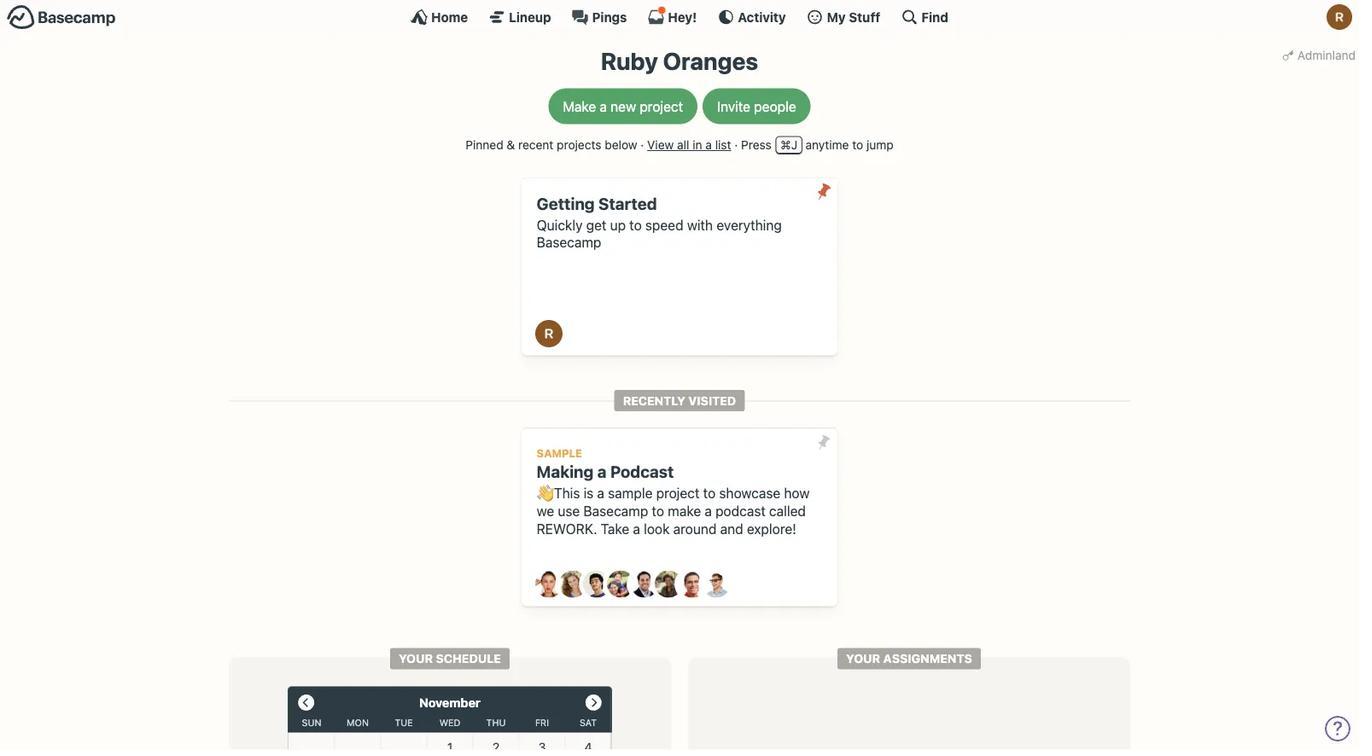 Task type: describe. For each thing, give the bounding box(es) containing it.
project inside sample making a podcast 👋 this is a sample project to showcase how we use basecamp to make a podcast called rework. take a look around and explore!
[[657, 485, 700, 502]]

⌘ j anytime to jump
[[781, 138, 894, 152]]

a right in
[[706, 138, 712, 152]]

home link
[[411, 9, 468, 26]]

find
[[922, 9, 949, 24]]

main element
[[0, 0, 1360, 33]]

getting
[[537, 194, 595, 213]]

1 vertical spatial ruby image
[[536, 320, 563, 348]]

sun
[[302, 718, 322, 729]]

jared davis image
[[583, 571, 611, 599]]

your for your assignments
[[847, 652, 881, 666]]

· press
[[735, 138, 772, 152]]

2 · from the left
[[735, 138, 738, 152]]

in
[[693, 138, 703, 152]]

my stuff button
[[807, 9, 881, 26]]

project inside make a new project 'link'
[[640, 98, 684, 115]]

pings
[[592, 9, 627, 24]]

stuff
[[849, 9, 881, 24]]

speed
[[646, 217, 684, 233]]

a right is
[[597, 485, 605, 502]]

a left the look
[[633, 521, 641, 537]]

schedule
[[436, 652, 501, 666]]

around
[[674, 521, 717, 537]]

look
[[644, 521, 670, 537]]

view all in a list link
[[648, 138, 732, 152]]

&
[[507, 138, 515, 152]]

recent
[[519, 138, 554, 152]]

lineup
[[509, 9, 551, 24]]

podcast
[[716, 503, 766, 519]]

activity link
[[718, 9, 786, 26]]

quickly
[[537, 217, 583, 233]]

list
[[716, 138, 732, 152]]

sat
[[580, 718, 597, 729]]

recently visited
[[623, 394, 737, 408]]

is
[[584, 485, 594, 502]]

make a new project link
[[549, 88, 698, 124]]

sample
[[537, 447, 583, 460]]

your for your schedule
[[399, 652, 433, 666]]

mon
[[347, 718, 369, 729]]

my
[[827, 9, 846, 24]]

hey!
[[668, 9, 697, 24]]

view
[[648, 138, 674, 152]]

1 · from the left
[[641, 138, 644, 152]]

rework.
[[537, 521, 597, 537]]

make
[[668, 503, 701, 519]]

this
[[554, 485, 580, 502]]

oranges
[[663, 47, 759, 75]]

annie bryan image
[[536, 571, 563, 599]]

a inside 'link'
[[600, 98, 607, 115]]

a right making
[[598, 463, 607, 482]]

up
[[610, 217, 626, 233]]

hey! button
[[648, 6, 697, 26]]

invite
[[718, 98, 751, 115]]

recently
[[623, 394, 686, 408]]

visited
[[689, 394, 737, 408]]

sample
[[608, 485, 653, 502]]

tue
[[395, 718, 413, 729]]

victor cooper image
[[703, 571, 730, 599]]

and
[[721, 521, 744, 537]]

ruby
[[601, 47, 658, 75]]

find button
[[901, 9, 949, 26]]



Task type: vqa. For each thing, say whether or not it's contained in the screenshot.
second Your
yes



Task type: locate. For each thing, give the bounding box(es) containing it.
cheryl walters image
[[559, 571, 587, 599]]

to up the look
[[652, 503, 665, 519]]

projects
[[557, 138, 602, 152]]

adminland
[[1298, 48, 1356, 62]]

jennifer young image
[[607, 571, 635, 599]]

pings button
[[572, 9, 627, 26]]

my stuff
[[827, 9, 881, 24]]

thu
[[487, 718, 506, 729]]

sample making a podcast 👋 this is a sample project to showcase how we use basecamp to make a podcast called rework. take a look around and explore!
[[537, 447, 810, 537]]

0 horizontal spatial your
[[399, 652, 433, 666]]

project
[[640, 98, 684, 115], [657, 485, 700, 502]]

making
[[537, 463, 594, 482]]

explore!
[[747, 521, 797, 537]]

0 horizontal spatial ·
[[641, 138, 644, 152]]

josh fiske image
[[631, 571, 659, 599]]

use
[[558, 503, 580, 519]]

invite people link
[[703, 88, 811, 124]]

your left schedule
[[399, 652, 433, 666]]

j
[[792, 138, 798, 152]]

0 vertical spatial project
[[640, 98, 684, 115]]

people
[[754, 98, 797, 115]]

to right up
[[630, 217, 642, 233]]

wed
[[440, 718, 461, 729]]

home
[[431, 9, 468, 24]]

to left jump
[[853, 138, 864, 152]]

ruby image inside main element
[[1327, 4, 1353, 30]]

pinned & recent projects below · view all in a list
[[466, 138, 732, 152]]

called
[[770, 503, 806, 519]]

fri
[[536, 718, 549, 729]]

started
[[599, 194, 657, 213]]

a
[[600, 98, 607, 115], [706, 138, 712, 152], [598, 463, 607, 482], [597, 485, 605, 502], [705, 503, 712, 519], [633, 521, 641, 537]]

project up the make
[[657, 485, 700, 502]]

1 vertical spatial basecamp
[[584, 503, 649, 519]]

· right list
[[735, 138, 738, 152]]

to
[[853, 138, 864, 152], [630, 217, 642, 233], [704, 485, 716, 502], [652, 503, 665, 519]]

None submit
[[811, 178, 838, 205], [811, 429, 838, 456], [811, 178, 838, 205], [811, 429, 838, 456]]

1 vertical spatial project
[[657, 485, 700, 502]]

anytime
[[806, 138, 849, 152]]

adminland link
[[1279, 43, 1360, 67]]

with
[[687, 217, 713, 233]]

press
[[741, 138, 772, 152]]

basecamp down "quickly"
[[537, 235, 602, 251]]

make
[[563, 98, 596, 115]]

ruby image
[[1327, 4, 1353, 30], [536, 320, 563, 348]]

project right new
[[640, 98, 684, 115]]

a left new
[[600, 98, 607, 115]]

to inside getting started quickly get up to speed with everything basecamp
[[630, 217, 642, 233]]

below
[[605, 138, 638, 152]]

steve marsh image
[[679, 571, 706, 599]]

november
[[419, 696, 481, 711]]

basecamp inside getting started quickly get up to speed with everything basecamp
[[537, 235, 602, 251]]

your assignments
[[847, 652, 973, 666]]

podcast
[[611, 463, 674, 482]]

your schedule
[[399, 652, 501, 666]]

your
[[399, 652, 433, 666], [847, 652, 881, 666]]

to up podcast
[[704, 485, 716, 502]]

1 horizontal spatial ·
[[735, 138, 738, 152]]

we
[[537, 503, 555, 519]]

getting started quickly get up to speed with everything basecamp
[[537, 194, 782, 251]]

· left view
[[641, 138, 644, 152]]

jump
[[867, 138, 894, 152]]

👋
[[537, 485, 551, 502]]

switch accounts image
[[7, 4, 116, 31]]

·
[[641, 138, 644, 152], [735, 138, 738, 152]]

1 horizontal spatial ruby image
[[1327, 4, 1353, 30]]

everything
[[717, 217, 782, 233]]

how
[[784, 485, 810, 502]]

showcase
[[720, 485, 781, 502]]

take
[[601, 521, 630, 537]]

basecamp
[[537, 235, 602, 251], [584, 503, 649, 519]]

basecamp up take
[[584, 503, 649, 519]]

a up around
[[705, 503, 712, 519]]

your left assignments
[[847, 652, 881, 666]]

lineup link
[[489, 9, 551, 26]]

basecamp inside sample making a podcast 👋 this is a sample project to showcase how we use basecamp to make a podcast called rework. take a look around and explore!
[[584, 503, 649, 519]]

all
[[677, 138, 690, 152]]

new
[[611, 98, 636, 115]]

invite people
[[718, 98, 797, 115]]

1 your from the left
[[399, 652, 433, 666]]

assignments
[[884, 652, 973, 666]]

0 horizontal spatial ruby image
[[536, 320, 563, 348]]

make a new project
[[563, 98, 684, 115]]

pinned
[[466, 138, 504, 152]]

activity
[[738, 9, 786, 24]]

get
[[586, 217, 607, 233]]

0 vertical spatial ruby image
[[1327, 4, 1353, 30]]

nicole katz image
[[655, 571, 682, 599]]

1 horizontal spatial your
[[847, 652, 881, 666]]

2 your from the left
[[847, 652, 881, 666]]

0 vertical spatial basecamp
[[537, 235, 602, 251]]

ruby oranges
[[601, 47, 759, 75]]

⌘
[[781, 138, 792, 152]]



